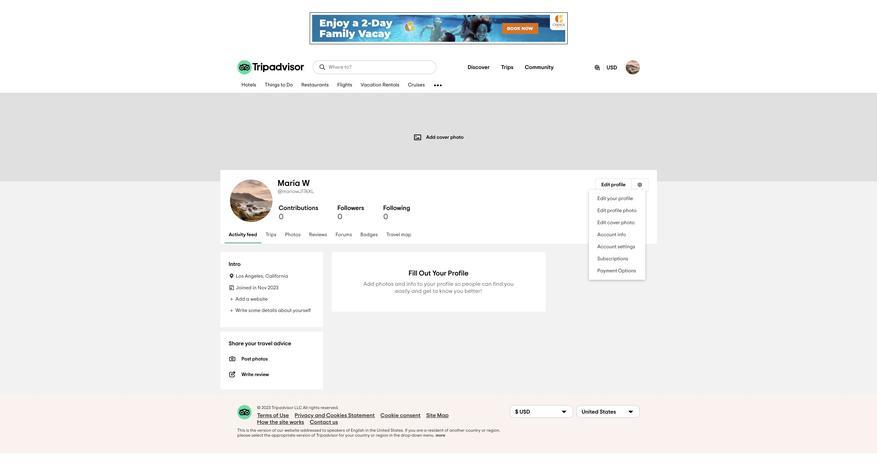 Task type: vqa. For each thing, say whether or not it's contained in the screenshot.
Edit profile Link on the top right of the page
yes



Task type: locate. For each thing, give the bounding box(es) containing it.
edit profile button
[[596, 179, 632, 191]]

write left some
[[236, 308, 247, 313]]

you
[[504, 282, 514, 287], [454, 289, 463, 294], [409, 429, 416, 433]]

info inside "add photos and info to your profile so people can find you easily and get to know you better!"
[[407, 282, 416, 287]]

site map how the site works
[[257, 413, 449, 425]]

profile up know
[[437, 282, 454, 287]]

2 horizontal spatial 0
[[383, 213, 388, 221]]

2 vertical spatial and
[[315, 413, 325, 419]]

joined in nov 2023
[[236, 286, 279, 291]]

1 horizontal spatial states
[[600, 409, 616, 415]]

maria w mariawj176xl
[[278, 179, 314, 194]]

version down addressed
[[296, 434, 310, 438]]

0 horizontal spatial you
[[409, 429, 416, 433]]

0 vertical spatial tripadvisor
[[272, 406, 294, 410]]

$
[[515, 409, 519, 415]]

0 vertical spatial usd
[[607, 65, 617, 71]]

1 horizontal spatial usd
[[607, 65, 617, 71]]

cover
[[437, 135, 449, 140], [608, 221, 620, 225]]

1 horizontal spatial add
[[364, 282, 374, 287]]

account down edit cover photo
[[598, 233, 617, 238]]

account inside the account settings link
[[598, 245, 617, 250]]

region
[[376, 434, 389, 438]]

or left region,
[[482, 429, 486, 433]]

add photos and info to your profile so people can find you easily and get to know you better!
[[364, 282, 514, 294]]

2 vertical spatial photo
[[622, 221, 635, 225]]

photos inside "add photos and info to your profile so people can find you easily and get to know you better!"
[[376, 282, 394, 287]]

forums
[[336, 233, 352, 238]]

and up contact
[[315, 413, 325, 419]]

version
[[257, 429, 271, 433], [296, 434, 310, 438]]

2 account from the top
[[598, 245, 617, 250]]

trips
[[501, 65, 514, 70], [266, 233, 277, 238]]

cover for edit
[[608, 221, 620, 225]]

addressed
[[300, 429, 321, 433]]

profile picture image
[[626, 60, 640, 74]]

edit up 'edit your profile'
[[602, 183, 610, 188]]

2023
[[268, 286, 279, 291], [262, 406, 271, 410]]

add inside "add photos and info to your profile so people can find you easily and get to know you better!"
[[364, 282, 374, 287]]

your up get
[[424, 282, 436, 287]]

0 horizontal spatial trips
[[266, 233, 277, 238]]

1 0 from the left
[[279, 213, 284, 221]]

0 vertical spatial add
[[426, 135, 436, 140]]

edit cover photo
[[598, 221, 635, 225]]

contributions
[[279, 205, 318, 212]]

1 vertical spatial add
[[364, 282, 374, 287]]

usd inside $ usd popup button
[[520, 409, 530, 415]]

in right english
[[366, 429, 369, 433]]

to left do
[[281, 83, 286, 88]]

photo for edit profile photo
[[623, 208, 637, 213]]

or
[[482, 429, 486, 433], [371, 434, 375, 438]]

account inside "account info" link
[[598, 233, 617, 238]]

forums link
[[331, 227, 356, 244]]

advertisement region
[[310, 12, 568, 44]]

post
[[242, 357, 251, 362]]

region,
[[487, 429, 501, 433]]

add a website
[[236, 297, 268, 302]]

1 vertical spatial and
[[412, 289, 422, 294]]

travel map link
[[382, 227, 416, 244]]

llc
[[295, 406, 302, 410]]

website down the joined in nov 2023
[[250, 297, 268, 302]]

reviews link
[[305, 227, 331, 244]]

the right select at the left of the page
[[264, 434, 271, 438]]

states inside united states popup button
[[600, 409, 616, 415]]

0 horizontal spatial or
[[371, 434, 375, 438]]

out
[[419, 270, 431, 277]]

photos for post
[[252, 357, 268, 362]]

1 horizontal spatial cover
[[608, 221, 620, 225]]

your up edit profile photo
[[608, 196, 618, 201]]

2 vertical spatial add
[[236, 297, 245, 302]]

flights link
[[333, 78, 357, 93]]

usd right $
[[520, 409, 530, 415]]

los angeles, california
[[236, 274, 288, 279]]

photos
[[285, 233, 301, 238]]

badges
[[361, 233, 378, 238]]

speakers
[[327, 429, 345, 433]]

account for account settings
[[598, 245, 617, 250]]

1 vertical spatial info
[[407, 282, 416, 287]]

website
[[250, 297, 268, 302], [285, 429, 299, 433]]

feed
[[247, 233, 257, 238]]

a down joined
[[246, 297, 249, 302]]

the left drop-
[[394, 434, 400, 438]]

0 vertical spatial website
[[250, 297, 268, 302]]

$ usd
[[515, 409, 530, 415]]

consent
[[400, 413, 421, 419]]

1 horizontal spatial tripadvisor
[[316, 434, 338, 438]]

1 horizontal spatial country
[[466, 429, 481, 433]]

your right for
[[345, 434, 354, 438]]

and up "easily"
[[395, 282, 405, 287]]

privacy and cookies statement
[[295, 413, 375, 419]]

activity feed link
[[225, 227, 261, 244]]

1 horizontal spatial a
[[424, 429, 427, 433]]

0 inside following 0
[[383, 213, 388, 221]]

0 horizontal spatial country
[[355, 434, 370, 438]]

menu.
[[423, 434, 435, 438]]

0 horizontal spatial website
[[250, 297, 268, 302]]

reviews
[[309, 233, 327, 238]]

0 horizontal spatial add
[[236, 297, 245, 302]]

0 horizontal spatial a
[[246, 297, 249, 302]]

contact us link
[[310, 419, 338, 426]]

usd inside the usd 'button'
[[607, 65, 617, 71]]

account settings
[[598, 245, 636, 250]]

2 horizontal spatial add
[[426, 135, 436, 140]]

this is the version of our website addressed to speakers of english in the united states
[[237, 429, 403, 433]]

1 vertical spatial write
[[242, 373, 254, 378]]

0 vertical spatial a
[[246, 297, 249, 302]]

edit inside button
[[602, 183, 610, 188]]

0 down followers
[[338, 213, 343, 221]]

1 horizontal spatial trips
[[501, 65, 514, 70]]

0 vertical spatial in
[[253, 286, 257, 291]]

site map link
[[426, 413, 449, 419]]

1 vertical spatial country
[[355, 434, 370, 438]]

0 vertical spatial write
[[236, 308, 247, 313]]

usd left the profile picture
[[607, 65, 617, 71]]

info down fill
[[407, 282, 416, 287]]

0 vertical spatial account
[[598, 233, 617, 238]]

in right region
[[390, 434, 393, 438]]

account down account info
[[598, 245, 617, 250]]

1 vertical spatial states
[[391, 429, 403, 433]]

you right the "if"
[[409, 429, 416, 433]]

1 vertical spatial account
[[598, 245, 617, 250]]

trips link
[[261, 227, 281, 244]]

travel
[[258, 341, 273, 347]]

2 0 from the left
[[338, 213, 343, 221]]

tripadvisor down this is the version of our website addressed to speakers of english in the united states
[[316, 434, 338, 438]]

0 vertical spatial trips
[[501, 65, 514, 70]]

to
[[281, 83, 286, 88], [418, 282, 423, 287], [433, 289, 438, 294], [322, 429, 326, 433]]

add
[[426, 135, 436, 140], [364, 282, 374, 287], [236, 297, 245, 302]]

0 horizontal spatial 0
[[279, 213, 284, 221]]

the
[[270, 420, 278, 425], [250, 429, 256, 433], [370, 429, 376, 433], [264, 434, 271, 438], [394, 434, 400, 438]]

2 vertical spatial you
[[409, 429, 416, 433]]

resident
[[428, 429, 444, 433]]

0 horizontal spatial usd
[[520, 409, 530, 415]]

2 horizontal spatial you
[[504, 282, 514, 287]]

a right are
[[424, 429, 427, 433]]

2023 right the nov
[[268, 286, 279, 291]]

0 vertical spatial info
[[618, 233, 626, 238]]

trips right the feed
[[266, 233, 277, 238]]

version down how
[[257, 429, 271, 433]]

None search field
[[313, 61, 436, 74]]

edit up account info
[[598, 221, 606, 225]]

privacy
[[295, 413, 314, 419]]

1 horizontal spatial info
[[618, 233, 626, 238]]

0 down following
[[383, 213, 388, 221]]

1 vertical spatial cover
[[608, 221, 620, 225]]

all
[[303, 406, 308, 410]]

tripadvisor
[[272, 406, 294, 410], [316, 434, 338, 438]]

1 horizontal spatial united
[[582, 409, 599, 415]]

0 horizontal spatial info
[[407, 282, 416, 287]]

write some details about yourself
[[236, 308, 311, 313]]

tripadvisor up 'use'
[[272, 406, 294, 410]]

your
[[433, 270, 447, 277]]

for
[[339, 434, 345, 438]]

1 vertical spatial version
[[296, 434, 310, 438]]

0 vertical spatial photos
[[376, 282, 394, 287]]

in
[[253, 286, 257, 291], [366, 429, 369, 433], [390, 434, 393, 438]]

intro
[[229, 262, 241, 267]]

country down english
[[355, 434, 370, 438]]

account
[[598, 233, 617, 238], [598, 245, 617, 250]]

1 vertical spatial tripadvisor
[[316, 434, 338, 438]]

if
[[405, 429, 408, 433]]

hotels
[[242, 83, 256, 88]]

0 vertical spatial cover
[[437, 135, 449, 140]]

you down so
[[454, 289, 463, 294]]

so
[[455, 282, 461, 287]]

2 vertical spatial in
[[390, 434, 393, 438]]

cookie
[[381, 413, 399, 419]]

0 horizontal spatial version
[[257, 429, 271, 433]]

account for account info
[[598, 233, 617, 238]]

to inside things to do link
[[281, 83, 286, 88]]

1 vertical spatial photo
[[623, 208, 637, 213]]

0 vertical spatial country
[[466, 429, 481, 433]]

0 vertical spatial photo
[[451, 135, 464, 140]]

write some details about yourself link
[[229, 308, 311, 313]]

1 horizontal spatial photos
[[376, 282, 394, 287]]

profile inside "add photos and info to your profile so people can find you easily and get to know you better!"
[[437, 282, 454, 287]]

1 vertical spatial a
[[424, 429, 427, 433]]

0 vertical spatial states
[[600, 409, 616, 415]]

1 vertical spatial trips
[[266, 233, 277, 238]]

or left region
[[371, 434, 375, 438]]

1 vertical spatial united
[[377, 429, 390, 433]]

0 horizontal spatial cover
[[437, 135, 449, 140]]

your inside . if you are a resident of another country or region, please select the appropriate version of tripadvisor for your country or region in the drop-down menu.
[[345, 434, 354, 438]]

0 inside followers 0
[[338, 213, 343, 221]]

to right get
[[433, 289, 438, 294]]

0 horizontal spatial tripadvisor
[[272, 406, 294, 410]]

0 horizontal spatial photos
[[252, 357, 268, 362]]

and left get
[[412, 289, 422, 294]]

photo
[[451, 135, 464, 140], [623, 208, 637, 213], [622, 221, 635, 225]]

write left review
[[242, 373, 254, 378]]

get
[[423, 289, 432, 294]]

0 vertical spatial united
[[582, 409, 599, 415]]

info up settings
[[618, 233, 626, 238]]

1 vertical spatial or
[[371, 434, 375, 438]]

edit for edit profile
[[602, 183, 610, 188]]

1 horizontal spatial version
[[296, 434, 310, 438]]

website down 'works' on the bottom left of the page
[[285, 429, 299, 433]]

edit down 'edit your profile'
[[598, 208, 606, 213]]

you right the find
[[504, 282, 514, 287]]

1 account from the top
[[598, 233, 617, 238]]

1 vertical spatial website
[[285, 429, 299, 433]]

trips right the discover button
[[501, 65, 514, 70]]

0 down contributions
[[279, 213, 284, 221]]

in left the nov
[[253, 286, 257, 291]]

1 horizontal spatial 0
[[338, 213, 343, 221]]

2 horizontal spatial in
[[390, 434, 393, 438]]

the down terms of use link
[[270, 420, 278, 425]]

1 vertical spatial photos
[[252, 357, 268, 362]]

1 horizontal spatial or
[[482, 429, 486, 433]]

fill out your profile
[[409, 270, 469, 277]]

search image
[[319, 64, 326, 71]]

0 for followers 0
[[338, 213, 343, 221]]

edit down edit profile button
[[598, 196, 606, 201]]

your
[[608, 196, 618, 201], [424, 282, 436, 287], [245, 341, 257, 347], [345, 434, 354, 438]]

the inside site map how the site works
[[270, 420, 278, 425]]

0 inside contributions 0
[[279, 213, 284, 221]]

edit for edit profile photo
[[598, 208, 606, 213]]

profile up edit your profile link
[[611, 183, 626, 188]]

2 horizontal spatial and
[[412, 289, 422, 294]]

0 horizontal spatial states
[[391, 429, 403, 433]]

of up more button
[[445, 429, 449, 433]]

terms of use
[[257, 413, 289, 419]]

3 0 from the left
[[383, 213, 388, 221]]

1 horizontal spatial in
[[366, 429, 369, 433]]

badges link
[[356, 227, 382, 244]]

contributions 0
[[279, 205, 318, 221]]

0 horizontal spatial united
[[377, 429, 390, 433]]

this
[[237, 429, 245, 433]]

flights
[[337, 83, 352, 88]]

usd
[[607, 65, 617, 71], [520, 409, 530, 415]]

of down addressed
[[311, 434, 315, 438]]

2023 right © at the left
[[262, 406, 271, 410]]

1 horizontal spatial website
[[285, 429, 299, 433]]

maria
[[278, 179, 300, 188]]

country right another
[[466, 429, 481, 433]]

1 vertical spatial usd
[[520, 409, 530, 415]]

hotels link
[[237, 78, 261, 93]]

0 vertical spatial and
[[395, 282, 405, 287]]

add for add photos and info to your profile so people can find you easily and get to know you better!
[[364, 282, 374, 287]]

1 vertical spatial you
[[454, 289, 463, 294]]



Task type: describe. For each thing, give the bounding box(es) containing it.
add for add a website
[[236, 297, 245, 302]]

some
[[249, 308, 261, 313]]

a inside . if you are a resident of another country or region, please select the appropriate version of tripadvisor for your country or region in the drop-down menu.
[[424, 429, 427, 433]]

do
[[287, 83, 293, 88]]

joined
[[236, 286, 252, 291]]

share your travel advice
[[229, 341, 291, 347]]

1 horizontal spatial and
[[395, 282, 405, 287]]

terms of use link
[[257, 413, 289, 419]]

add for add cover photo
[[426, 135, 436, 140]]

tripadvisor image
[[237, 60, 304, 74]]

english
[[351, 429, 365, 433]]

you inside . if you are a resident of another country or region, please select the appropriate version of tripadvisor for your country or region in the drop-down menu.
[[409, 429, 416, 433]]

site
[[426, 413, 436, 419]]

1 horizontal spatial you
[[454, 289, 463, 294]]

us
[[333, 420, 338, 425]]

account info link
[[589, 229, 645, 241]]

edit profile
[[602, 183, 626, 188]]

Search search field
[[329, 64, 430, 71]]

your left travel
[[245, 341, 257, 347]]

cover for add
[[437, 135, 449, 140]]

edit profile link
[[596, 179, 632, 191]]

community button
[[519, 60, 560, 74]]

appropriate
[[271, 434, 296, 438]]

edit profile photo
[[598, 208, 637, 213]]

drop-
[[401, 434, 412, 438]]

of left our
[[272, 429, 276, 433]]

account settings link
[[589, 241, 645, 253]]

of left english
[[346, 429, 350, 433]]

vacation rentals link
[[357, 78, 404, 93]]

following
[[383, 205, 410, 212]]

advice
[[274, 341, 291, 347]]

map
[[437, 413, 449, 419]]

details
[[262, 308, 277, 313]]

things to do link
[[261, 78, 297, 93]]

profile down 'edit your profile'
[[608, 208, 622, 213]]

edit for edit your profile
[[598, 196, 606, 201]]

people
[[462, 282, 481, 287]]

0 vertical spatial version
[[257, 429, 271, 433]]

rentals
[[383, 83, 400, 88]]

0 vertical spatial or
[[482, 429, 486, 433]]

to down out
[[418, 282, 423, 287]]

the up region
[[370, 429, 376, 433]]

angeles,
[[245, 274, 264, 279]]

0 for contributions 0
[[279, 213, 284, 221]]

payment
[[598, 269, 617, 274]]

subscriptions
[[598, 257, 629, 262]]

can
[[482, 282, 492, 287]]

usd button
[[588, 60, 623, 75]]

site
[[279, 420, 289, 425]]

photos link
[[281, 227, 305, 244]]

0 vertical spatial you
[[504, 282, 514, 287]]

vacation
[[361, 83, 382, 88]]

restaurants link
[[297, 78, 333, 93]]

things
[[265, 83, 280, 88]]

w
[[302, 179, 310, 188]]

united inside popup button
[[582, 409, 599, 415]]

©
[[257, 406, 261, 410]]

account info
[[598, 233, 626, 238]]

1 vertical spatial 2023
[[262, 406, 271, 410]]

works
[[290, 420, 304, 425]]

find
[[493, 282, 503, 287]]

review
[[255, 373, 269, 378]]

trips inside button
[[501, 65, 514, 70]]

trips button
[[496, 60, 519, 74]]

edit your profile
[[598, 196, 633, 201]]

another
[[450, 429, 465, 433]]

of up "how the site works" link
[[273, 413, 279, 419]]

.
[[403, 429, 404, 433]]

discover
[[468, 65, 490, 70]]

following 0
[[383, 205, 410, 221]]

fill
[[409, 270, 418, 277]]

vacation rentals
[[361, 83, 400, 88]]

options
[[619, 269, 636, 274]]

cookie consent
[[381, 413, 421, 419]]

use
[[280, 413, 289, 419]]

profile up edit profile photo
[[619, 196, 633, 201]]

0 horizontal spatial and
[[315, 413, 325, 419]]

to down contact us link
[[322, 429, 326, 433]]

post photos link
[[229, 355, 315, 363]]

write review
[[242, 373, 269, 378]]

is
[[246, 429, 249, 433]]

in inside . if you are a resident of another country or region, please select the appropriate version of tripadvisor for your country or region in the drop-down menu.
[[390, 434, 393, 438]]

cookie consent button
[[381, 413, 421, 419]]

your inside "add photos and info to your profile so people can find you easily and get to know you better!"
[[424, 282, 436, 287]]

select
[[252, 434, 263, 438]]

california
[[266, 274, 288, 279]]

tripadvisor inside . if you are a resident of another country or region, please select the appropriate version of tripadvisor for your country or region in the drop-down menu.
[[316, 434, 338, 438]]

write review link
[[229, 370, 315, 379]]

edit for edit cover photo
[[598, 221, 606, 225]]

0 for following 0
[[383, 213, 388, 221]]

write for write review
[[242, 373, 254, 378]]

united states button
[[576, 406, 640, 418]]

terms
[[257, 413, 272, 419]]

activity
[[229, 233, 246, 238]]

write for write some details about yourself
[[236, 308, 247, 313]]

more button
[[436, 433, 446, 438]]

please
[[237, 434, 251, 438]]

version inside . if you are a resident of another country or region, please select the appropriate version of tripadvisor for your country or region in the drop-down menu.
[[296, 434, 310, 438]]

the right is
[[250, 429, 256, 433]]

edit your profile link
[[589, 193, 645, 205]]

yourself
[[293, 308, 311, 313]]

0 vertical spatial 2023
[[268, 286, 279, 291]]

community
[[525, 65, 554, 70]]

photos for add
[[376, 282, 394, 287]]

photo for edit cover photo
[[622, 221, 635, 225]]

. if you are a resident of another country or region, please select the appropriate version of tripadvisor for your country or region in the drop-down menu.
[[237, 429, 501, 438]]

0 horizontal spatial in
[[253, 286, 257, 291]]

$ usd button
[[510, 406, 573, 418]]

profile
[[448, 270, 469, 277]]

how the site works link
[[257, 419, 304, 426]]

1 vertical spatial in
[[366, 429, 369, 433]]

mariawj176xl
[[282, 189, 314, 194]]

photo for add cover photo
[[451, 135, 464, 140]]

statement
[[348, 413, 375, 419]]

discover button
[[462, 60, 496, 74]]

profile inside button
[[611, 183, 626, 188]]



